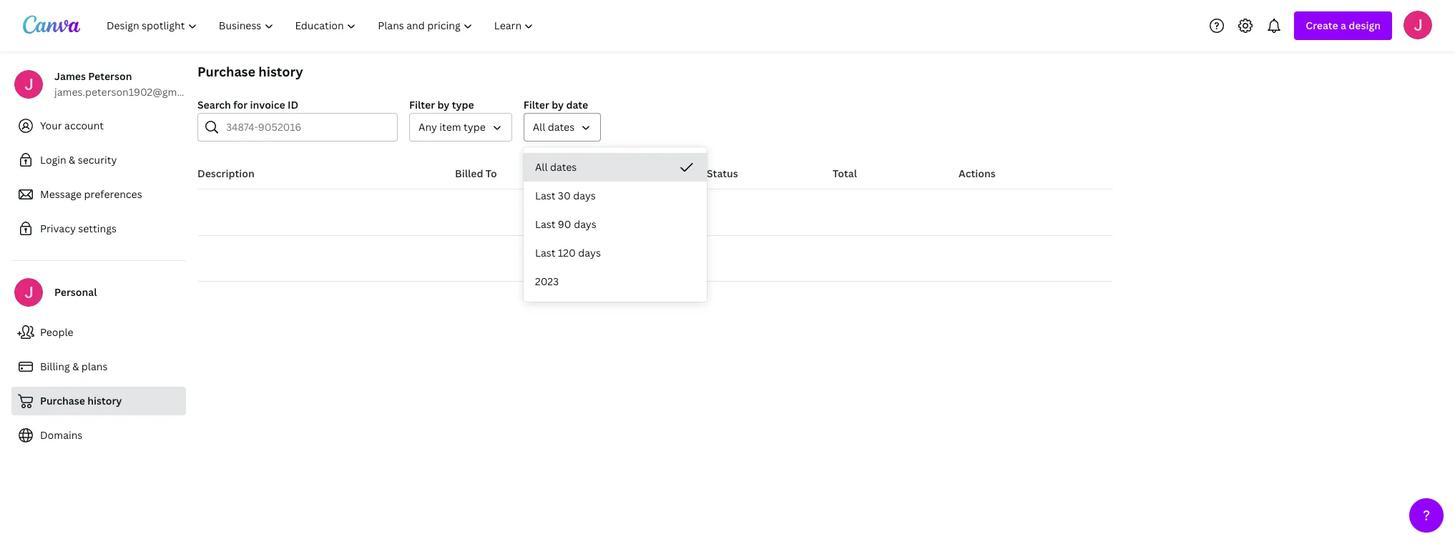 Task type: describe. For each thing, give the bounding box(es) containing it.
last 90 days option
[[524, 210, 707, 239]]

people
[[40, 326, 73, 339]]

a
[[1341, 19, 1347, 32]]

search for invoice id
[[198, 98, 299, 112]]

type for filter by type
[[452, 98, 474, 112]]

all inside "option"
[[535, 160, 548, 174]]

last for last 90 days
[[535, 218, 556, 231]]

id
[[288, 98, 299, 112]]

account
[[64, 119, 104, 132]]

2023 option
[[524, 268, 707, 296]]

actions
[[959, 167, 996, 180]]

2023 button
[[524, 268, 707, 296]]

last 120 days
[[535, 246, 601, 260]]

last for last 120 days
[[535, 246, 556, 260]]

on
[[623, 167, 637, 180]]

settings
[[78, 222, 117, 235]]

date
[[566, 98, 589, 112]]

your account
[[40, 119, 104, 132]]

login & security link
[[11, 146, 186, 175]]

last 90 days
[[535, 218, 597, 231]]

james
[[54, 69, 86, 83]]

description
[[198, 167, 255, 180]]

dates inside "option"
[[550, 160, 577, 174]]

your account link
[[11, 112, 186, 140]]

90
[[558, 218, 572, 231]]

1 horizontal spatial purchase history
[[198, 63, 303, 80]]

your
[[40, 119, 62, 132]]

domains
[[40, 429, 83, 442]]

filter by type
[[409, 98, 474, 112]]

message preferences
[[40, 188, 142, 201]]

any
[[419, 120, 437, 134]]

top level navigation element
[[97, 11, 546, 40]]

created on
[[581, 167, 637, 180]]

days for last 90 days
[[574, 218, 597, 231]]

total
[[833, 167, 857, 180]]

0 horizontal spatial purchase
[[40, 394, 85, 408]]

message
[[40, 188, 82, 201]]

last 30 days option
[[524, 182, 707, 210]]

create
[[1307, 19, 1339, 32]]

last 30 days button
[[524, 182, 707, 210]]

billing & plans
[[40, 360, 108, 374]]

billed to
[[455, 167, 497, 180]]

& for login
[[69, 153, 75, 167]]



Task type: vqa. For each thing, say whether or not it's contained in the screenshot.
"CREATE A DESIGN" at the right top of page
yes



Task type: locate. For each thing, give the bounding box(es) containing it.
0 vertical spatial purchase
[[198, 63, 256, 80]]

1 vertical spatial &
[[72, 360, 79, 374]]

1 vertical spatial dates
[[550, 160, 577, 174]]

1 vertical spatial days
[[574, 218, 597, 231]]

type up any item type "button"
[[452, 98, 474, 112]]

last 120 days button
[[524, 239, 707, 268]]

by
[[438, 98, 450, 112], [552, 98, 564, 112]]

all
[[533, 120, 546, 134], [535, 160, 548, 174]]

type inside "button"
[[464, 120, 486, 134]]

last inside button
[[535, 189, 556, 203]]

1 vertical spatial purchase history
[[40, 394, 122, 408]]

peterson
[[88, 69, 132, 83]]

last for last 30 days
[[535, 189, 556, 203]]

2023
[[535, 275, 559, 288]]

1 vertical spatial history
[[87, 394, 122, 408]]

design
[[1349, 19, 1381, 32]]

1 horizontal spatial purchase
[[198, 63, 256, 80]]

by for date
[[552, 98, 564, 112]]

days right the 120
[[579, 246, 601, 260]]

people link
[[11, 319, 186, 347]]

0 vertical spatial purchase history
[[198, 63, 303, 80]]

plans
[[81, 360, 108, 374]]

1 vertical spatial all dates
[[535, 160, 577, 174]]

purchase
[[198, 63, 256, 80], [40, 394, 85, 408]]

last 90 days button
[[524, 210, 707, 239]]

james.peterson1902@gmail.com
[[54, 85, 212, 99]]

history up id
[[259, 63, 303, 80]]

0 vertical spatial &
[[69, 153, 75, 167]]

dates down filter by date
[[548, 120, 575, 134]]

purchase history down billing & plans
[[40, 394, 122, 408]]

& left plans on the bottom left of the page
[[72, 360, 79, 374]]

&
[[69, 153, 75, 167], [72, 360, 79, 374]]

1 vertical spatial all
[[535, 160, 548, 174]]

Search for invoice ID text field
[[226, 114, 389, 141]]

2 last from the top
[[535, 218, 556, 231]]

created
[[581, 167, 620, 180]]

purchase up domains on the bottom of the page
[[40, 394, 85, 408]]

2 filter from the left
[[524, 98, 550, 112]]

& inside "link"
[[69, 153, 75, 167]]

billing
[[40, 360, 70, 374]]

all dates up 30
[[535, 160, 577, 174]]

all dates option
[[524, 153, 707, 182]]

0 vertical spatial last
[[535, 189, 556, 203]]

0 horizontal spatial purchase history
[[40, 394, 122, 408]]

all dates down filter by date
[[533, 120, 575, 134]]

list box containing all dates
[[524, 153, 707, 296]]

billing & plans link
[[11, 353, 186, 382]]

item
[[440, 120, 461, 134]]

120
[[558, 246, 576, 260]]

1 vertical spatial purchase
[[40, 394, 85, 408]]

search
[[198, 98, 231, 112]]

days for last 120 days
[[579, 246, 601, 260]]

0 vertical spatial all dates
[[533, 120, 575, 134]]

2 vertical spatial days
[[579, 246, 601, 260]]

1 horizontal spatial history
[[259, 63, 303, 80]]

type for any item type
[[464, 120, 486, 134]]

login
[[40, 153, 66, 167]]

create a design button
[[1295, 11, 1393, 40]]

0 horizontal spatial history
[[87, 394, 122, 408]]

type
[[452, 98, 474, 112], [464, 120, 486, 134]]

preferences
[[84, 188, 142, 201]]

0 vertical spatial all
[[533, 120, 546, 134]]

type right the "item" on the left of the page
[[464, 120, 486, 134]]

30
[[558, 189, 571, 203]]

last left the 120
[[535, 246, 556, 260]]

message preferences link
[[11, 180, 186, 209]]

filter by date
[[524, 98, 589, 112]]

list box
[[524, 153, 707, 296]]

all dates inside "option"
[[535, 160, 577, 174]]

1 horizontal spatial by
[[552, 98, 564, 112]]

purchase history link
[[11, 387, 186, 416]]

james peterson image
[[1404, 10, 1433, 39]]

all dates button
[[524, 153, 707, 182]]

last left '90'
[[535, 218, 556, 231]]

james peterson james.peterson1902@gmail.com
[[54, 69, 212, 99]]

3 last from the top
[[535, 246, 556, 260]]

invoice
[[250, 98, 285, 112]]

status
[[707, 167, 738, 180]]

purchase history up search for invoice id
[[198, 63, 303, 80]]

by up the "item" on the left of the page
[[438, 98, 450, 112]]

personal
[[54, 286, 97, 299]]

days inside button
[[574, 189, 596, 203]]

for
[[233, 98, 248, 112]]

by left date
[[552, 98, 564, 112]]

dates up 30
[[550, 160, 577, 174]]

filter up all dates button
[[524, 98, 550, 112]]

0 vertical spatial days
[[574, 189, 596, 203]]

1 last from the top
[[535, 189, 556, 203]]

login & security
[[40, 153, 117, 167]]

1 by from the left
[[438, 98, 450, 112]]

1 filter from the left
[[409, 98, 435, 112]]

0 vertical spatial dates
[[548, 120, 575, 134]]

days
[[574, 189, 596, 203], [574, 218, 597, 231], [579, 246, 601, 260]]

filter up any on the left top of the page
[[409, 98, 435, 112]]

1 vertical spatial type
[[464, 120, 486, 134]]

last
[[535, 189, 556, 203], [535, 218, 556, 231], [535, 246, 556, 260]]

days right '90'
[[574, 218, 597, 231]]

domains link
[[11, 422, 186, 450]]

0 vertical spatial history
[[259, 63, 303, 80]]

history down billing & plans link
[[87, 394, 122, 408]]

2 by from the left
[[552, 98, 564, 112]]

days right 30
[[574, 189, 596, 203]]

1 vertical spatial last
[[535, 218, 556, 231]]

filter for filter by date
[[524, 98, 550, 112]]

0 vertical spatial type
[[452, 98, 474, 112]]

& for billing
[[72, 360, 79, 374]]

create a design
[[1307, 19, 1381, 32]]

filter for filter by type
[[409, 98, 435, 112]]

purchase up search
[[198, 63, 256, 80]]

1 horizontal spatial filter
[[524, 98, 550, 112]]

last 30 days
[[535, 189, 596, 203]]

Any item type button
[[409, 113, 512, 142]]

last 120 days option
[[524, 239, 707, 268]]

dates
[[548, 120, 575, 134], [550, 160, 577, 174]]

days for last 30 days
[[574, 189, 596, 203]]

filter
[[409, 98, 435, 112], [524, 98, 550, 112]]

& right login
[[69, 153, 75, 167]]

history
[[259, 63, 303, 80], [87, 394, 122, 408]]

privacy settings link
[[11, 215, 186, 243]]

all up last 30 days
[[535, 160, 548, 174]]

last left 30
[[535, 189, 556, 203]]

by for type
[[438, 98, 450, 112]]

all down filter by date
[[533, 120, 546, 134]]

billed
[[455, 167, 483, 180]]

privacy
[[40, 222, 76, 235]]

0 horizontal spatial filter
[[409, 98, 435, 112]]

0 horizontal spatial by
[[438, 98, 450, 112]]

any item type
[[419, 120, 486, 134]]

purchase history
[[198, 63, 303, 80], [40, 394, 122, 408]]

2 vertical spatial last
[[535, 246, 556, 260]]

to
[[486, 167, 497, 180]]

all dates
[[533, 120, 575, 134], [535, 160, 577, 174]]

security
[[78, 153, 117, 167]]

All dates button
[[524, 113, 601, 142]]

privacy settings
[[40, 222, 117, 235]]



